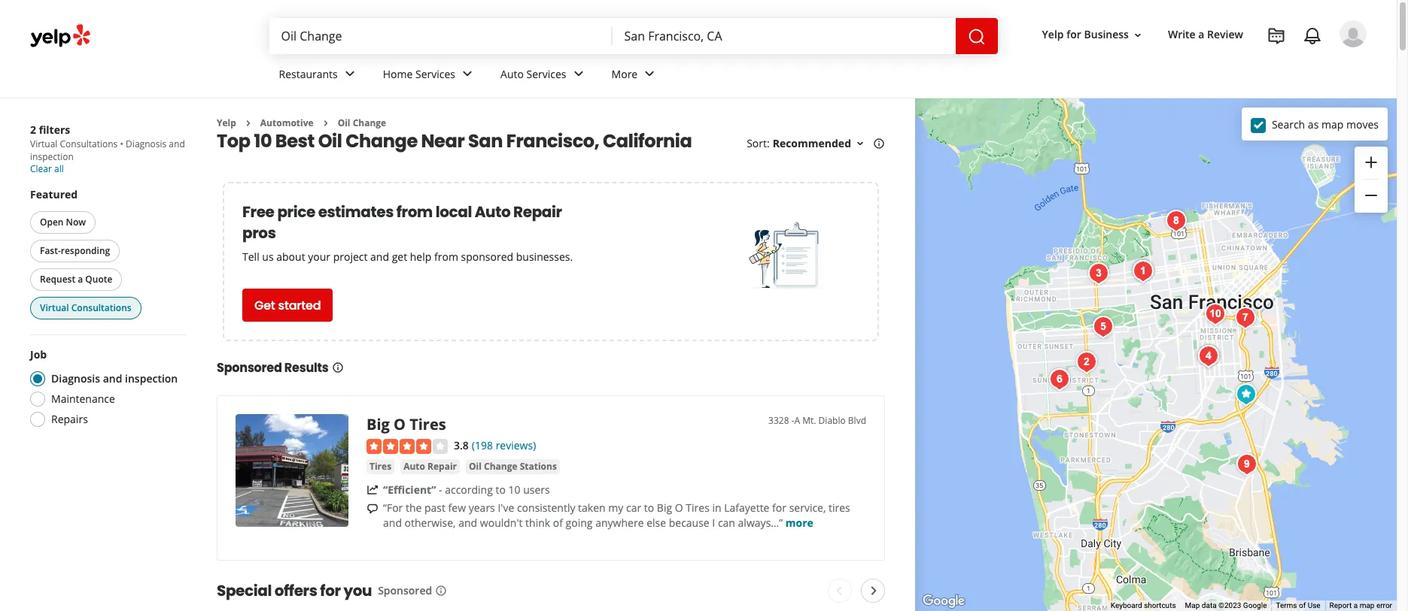 Task type: vqa. For each thing, say whether or not it's contained in the screenshot.
Thanks
no



Task type: locate. For each thing, give the bounding box(es) containing it.
2 vertical spatial tires
[[686, 501, 710, 516]]

0 horizontal spatial diagnosis
[[51, 372, 100, 386]]

inspection inside option group
[[125, 372, 178, 386]]

1 vertical spatial o
[[675, 501, 683, 516]]

1 horizontal spatial from
[[434, 250, 458, 265]]

1 horizontal spatial diagnosis
[[126, 138, 167, 151]]

map right as
[[1322, 117, 1344, 131]]

16 chevron down v2 image for yelp for business
[[1132, 29, 1144, 41]]

a left quote
[[78, 273, 83, 286]]

24 chevron down v2 image down find "field"
[[458, 65, 476, 83]]

toy shop image
[[1084, 259, 1114, 289]]

0 vertical spatial consultations
[[60, 138, 118, 151]]

"for
[[383, 501, 403, 516]]

0 horizontal spatial 16 chevron down v2 image
[[854, 138, 866, 150]]

0 horizontal spatial sponsored
[[217, 360, 282, 377]]

0 vertical spatial for
[[1067, 27, 1082, 42]]

"for the past few years i've consistently taken my car to big o tires in lafayette for service, tires and otherwise, and wouldn't think of going anywhere else because i can always…"
[[383, 501, 850, 531]]

o inside "for the past few years i've consistently taken my car to big o tires in lafayette for service, tires and otherwise, and wouldn't think of going anywhere else because i can always…"
[[675, 501, 683, 516]]

a right report at right bottom
[[1354, 602, 1358, 611]]

in
[[712, 501, 722, 516]]

- for according
[[439, 483, 442, 498]]

report a map error
[[1330, 602, 1393, 611]]

16 chevron down v2 image inside yelp for business button
[[1132, 29, 1144, 41]]

terms
[[1276, 602, 1297, 611]]

fast-
[[40, 245, 61, 257]]

o up because on the bottom of the page
[[675, 501, 683, 516]]

diablo
[[819, 415, 846, 428]]

tires inside button
[[370, 461, 392, 474]]

offers
[[275, 581, 317, 602]]

tires up 3.8 star rating image
[[410, 415, 446, 435]]

mt.
[[803, 415, 816, 428]]

0 horizontal spatial o
[[394, 415, 406, 435]]

tires up 16 trending v2 icon in the left of the page
[[370, 461, 392, 474]]

services for auto services
[[527, 67, 566, 81]]

request a quote button
[[30, 269, 122, 291]]

0 horizontal spatial of
[[553, 516, 563, 531]]

None search field
[[269, 18, 1001, 54]]

to up i've
[[496, 483, 506, 498]]

0 vertical spatial tires
[[410, 415, 446, 435]]

1 vertical spatial 10
[[508, 483, 521, 498]]

1 vertical spatial a
[[78, 273, 83, 286]]

oil down (198
[[469, 461, 482, 474]]

None field
[[281, 28, 600, 44], [624, 28, 944, 44]]

repair down 3.8
[[428, 461, 457, 474]]

consultations for virtual consultations •
[[60, 138, 118, 151]]

2 vertical spatial auto
[[404, 461, 425, 474]]

2 horizontal spatial tires
[[686, 501, 710, 516]]

1 vertical spatial yelp
[[217, 117, 236, 129]]

automotive link
[[260, 117, 314, 129]]

0 horizontal spatial a
[[78, 273, 83, 286]]

0 vertical spatial map
[[1322, 117, 1344, 131]]

a right the write
[[1199, 27, 1205, 42]]

search as map moves
[[1272, 117, 1379, 131]]

big up else on the bottom of page
[[657, 501, 672, 516]]

option group
[[26, 348, 187, 432]]

a inside button
[[78, 273, 83, 286]]

24 chevron down v2 image inside home services link
[[458, 65, 476, 83]]

keyboard
[[1111, 602, 1142, 611]]

consultations left •
[[60, 138, 118, 151]]

yelp for yelp for business
[[1042, 27, 1064, 42]]

us
[[262, 250, 274, 265]]

2 none field from the left
[[624, 28, 944, 44]]

1 horizontal spatial yelp
[[1042, 27, 1064, 42]]

change for oil change
[[353, 117, 386, 129]]

consultations down quote
[[71, 302, 131, 315]]

project
[[333, 250, 368, 265]]

1 vertical spatial -
[[439, 483, 442, 498]]

francisco,
[[506, 129, 599, 154]]

services inside the auto services link
[[527, 67, 566, 81]]

24 chevron down v2 image inside more link
[[641, 65, 659, 83]]

user actions element
[[1030, 19, 1388, 111]]

bayshore auto image
[[1232, 450, 1262, 480]]

0 vertical spatial diagnosis
[[126, 138, 167, 151]]

1 vertical spatial for
[[772, 501, 787, 516]]

10 up i've
[[508, 483, 521, 498]]

0 vertical spatial virtual
[[30, 138, 57, 151]]

0 vertical spatial 10
[[254, 129, 272, 154]]

16 info v2 image
[[435, 586, 447, 598]]

0 vertical spatial inspection
[[30, 151, 74, 163]]

map
[[1322, 117, 1344, 131], [1360, 602, 1375, 611]]

1 vertical spatial diagnosis and inspection
[[51, 372, 178, 386]]

diagnosis up the maintenance
[[51, 372, 100, 386]]

and left get
[[370, 250, 389, 265]]

yelp left 16 chevron right v2 image
[[217, 117, 236, 129]]

action auto care image
[[1231, 303, 1261, 333]]

1 vertical spatial virtual
[[40, 302, 69, 315]]

oil change stations link
[[466, 460, 560, 475]]

services
[[416, 67, 455, 81], [527, 67, 566, 81]]

request a quote
[[40, 273, 112, 286]]

oil for oil change
[[338, 117, 350, 129]]

top 10 best oil change near san francisco, california
[[217, 129, 692, 154]]

oil right 16 chevron right v2 icon
[[338, 117, 350, 129]]

oil for oil change stations
[[469, 461, 482, 474]]

0 vertical spatial repair
[[513, 202, 562, 223]]

16 info v2 image
[[873, 138, 885, 150], [332, 362, 344, 374]]

0 vertical spatial big
[[367, 415, 390, 435]]

1 horizontal spatial repair
[[513, 202, 562, 223]]

2 vertical spatial a
[[1354, 602, 1358, 611]]

i
[[712, 516, 715, 531]]

services inside home services link
[[416, 67, 455, 81]]

0 horizontal spatial repair
[[428, 461, 457, 474]]

repair up businesses.
[[513, 202, 562, 223]]

0 horizontal spatial none field
[[281, 28, 600, 44]]

and
[[169, 138, 185, 151], [370, 250, 389, 265], [103, 372, 122, 386], [383, 516, 402, 531], [459, 516, 477, 531]]

for left business
[[1067, 27, 1082, 42]]

24 chevron down v2 image for more
[[641, 65, 659, 83]]

consultations
[[60, 138, 118, 151], [71, 302, 131, 315]]

auto inside business categories element
[[501, 67, 524, 81]]

get started
[[254, 297, 321, 315]]

0 horizontal spatial to
[[496, 483, 506, 498]]

virtual down request
[[40, 302, 69, 315]]

and inside option group
[[103, 372, 122, 386]]

0 horizontal spatial yelp
[[217, 117, 236, 129]]

2 vertical spatial for
[[320, 581, 341, 602]]

16 chevron down v2 image
[[1132, 29, 1144, 41], [854, 138, 866, 150]]

0 horizontal spatial -
[[439, 483, 442, 498]]

0 horizontal spatial for
[[320, 581, 341, 602]]

1 vertical spatial 16 chevron down v2 image
[[854, 138, 866, 150]]

oil inside button
[[469, 461, 482, 474]]

0 vertical spatial auto
[[501, 67, 524, 81]]

a
[[1199, 27, 1205, 42], [78, 273, 83, 286], [1354, 602, 1358, 611]]

virtual
[[30, 138, 57, 151], [40, 302, 69, 315]]

oil change link
[[338, 117, 386, 129]]

1 vertical spatial sponsored
[[378, 584, 432, 598]]

a inside "element"
[[1199, 27, 1205, 42]]

0 vertical spatial a
[[1199, 27, 1205, 42]]

1 vertical spatial consultations
[[71, 302, 131, 315]]

tires
[[829, 501, 850, 516]]

1 horizontal spatial none field
[[624, 28, 944, 44]]

1 horizontal spatial to
[[644, 501, 654, 516]]

sponsored left results
[[217, 360, 282, 377]]

24 chevron down v2 image
[[569, 65, 588, 83]]

map data ©2023 google
[[1185, 602, 1267, 611]]

1 horizontal spatial services
[[527, 67, 566, 81]]

keyboard shortcuts
[[1111, 602, 1176, 611]]

past
[[424, 501, 446, 516]]

1 vertical spatial repair
[[428, 461, 457, 474]]

for inside yelp for business button
[[1067, 27, 1082, 42]]

auto down 3.8 star rating image
[[404, 461, 425, 474]]

0 vertical spatial of
[[553, 516, 563, 531]]

price
[[277, 202, 315, 223]]

for up always…" on the bottom of the page
[[772, 501, 787, 516]]

diagnosis right •
[[126, 138, 167, 151]]

1 horizontal spatial o
[[675, 501, 683, 516]]

1 vertical spatial auto
[[475, 202, 511, 223]]

services left 24 chevron down v2 icon
[[527, 67, 566, 81]]

now
[[66, 216, 86, 229]]

restaurants
[[279, 67, 338, 81]]

consultations inside button
[[71, 302, 131, 315]]

1 services from the left
[[416, 67, 455, 81]]

service,
[[789, 501, 826, 516]]

1 horizontal spatial 10
[[508, 483, 521, 498]]

1 24 chevron down v2 image from the left
[[341, 65, 359, 83]]

virtual down 2 filters
[[30, 138, 57, 151]]

1 horizontal spatial map
[[1360, 602, 1375, 611]]

0 horizontal spatial tires
[[370, 461, 392, 474]]

diagnosis and inspection up the maintenance
[[51, 372, 178, 386]]

clear all link
[[30, 163, 64, 175]]

special offers for you
[[217, 581, 372, 602]]

virtual inside button
[[40, 302, 69, 315]]

fast-responding
[[40, 245, 110, 257]]

0 horizontal spatial 10
[[254, 129, 272, 154]]

yelp left business
[[1042, 27, 1064, 42]]

open
[[40, 216, 64, 229]]

oil change stations
[[469, 461, 557, 474]]

of down consistently
[[553, 516, 563, 531]]

0 horizontal spatial inspection
[[30, 151, 74, 163]]

sponsored left 16 info v2 image
[[378, 584, 432, 598]]

16 info v2 image right results
[[332, 362, 344, 374]]

0 horizontal spatial from
[[397, 202, 433, 223]]

0 vertical spatial 16 info v2 image
[[873, 138, 885, 150]]

0 horizontal spatial big
[[367, 415, 390, 435]]

0 horizontal spatial 24 chevron down v2 image
[[341, 65, 359, 83]]

0 vertical spatial 16 chevron down v2 image
[[1132, 29, 1144, 41]]

and right •
[[169, 138, 185, 151]]

1 horizontal spatial for
[[772, 501, 787, 516]]

services right home
[[416, 67, 455, 81]]

1 horizontal spatial of
[[1299, 602, 1306, 611]]

0 horizontal spatial services
[[416, 67, 455, 81]]

16 chevron down v2 image for recommended
[[854, 138, 866, 150]]

1 horizontal spatial big
[[657, 501, 672, 516]]

16 speech v2 image
[[367, 503, 379, 516]]

diagnosis and inspection down filters
[[30, 138, 185, 163]]

and inside free price estimates from local auto repair pros tell us about your project and get help from sponsored businesses.
[[370, 250, 389, 265]]

google image
[[919, 592, 969, 612]]

from left local at the left of the page
[[397, 202, 433, 223]]

1 vertical spatial to
[[644, 501, 654, 516]]

taken
[[578, 501, 606, 516]]

16 chevron down v2 image right business
[[1132, 29, 1144, 41]]

tires
[[410, 415, 446, 435], [370, 461, 392, 474], [686, 501, 710, 516]]

0 vertical spatial yelp
[[1042, 27, 1064, 42]]

24 chevron down v2 image right the more
[[641, 65, 659, 83]]

report
[[1330, 602, 1352, 611]]

yelp for business
[[1042, 27, 1129, 42]]

emerald auto & brake image
[[1088, 312, 1119, 342]]

(198 reviews)
[[472, 439, 536, 453]]

paul's mobile detailing image
[[1231, 380, 1262, 410]]

0 vertical spatial sponsored
[[217, 360, 282, 377]]

from
[[397, 202, 433, 223], [434, 250, 458, 265]]

16 chevron down v2 image inside recommended popup button
[[854, 138, 866, 150]]

1 horizontal spatial a
[[1199, 27, 1205, 42]]

to right car
[[644, 501, 654, 516]]

nolan p. image
[[1340, 20, 1367, 47]]

16 trending v2 image
[[367, 485, 379, 497]]

none field up home services link
[[281, 28, 600, 44]]

sunset service super lube image
[[1072, 348, 1102, 378]]

diagnosis and inspection inside option group
[[51, 372, 178, 386]]

1 vertical spatial map
[[1360, 602, 1375, 611]]

else
[[647, 516, 666, 531]]

2 horizontal spatial 24 chevron down v2 image
[[641, 65, 659, 83]]

1 vertical spatial diagnosis
[[51, 372, 100, 386]]

years
[[469, 501, 495, 516]]

rex auto services image
[[1045, 365, 1075, 395]]

- up the past
[[439, 483, 442, 498]]

your
[[308, 250, 330, 265]]

auto right local at the left of the page
[[475, 202, 511, 223]]

0 vertical spatial -
[[792, 415, 795, 428]]

projects image
[[1268, 27, 1286, 45]]

sponsored for sponsored
[[378, 584, 432, 598]]

auto inside button
[[404, 461, 425, 474]]

2 horizontal spatial a
[[1354, 602, 1358, 611]]

16 chevron down v2 image right recommended
[[854, 138, 866, 150]]

1 vertical spatial big
[[657, 501, 672, 516]]

a for report
[[1354, 602, 1358, 611]]

1 horizontal spatial 16 chevron down v2 image
[[1132, 29, 1144, 41]]

yelp inside button
[[1042, 27, 1064, 42]]

oil change
[[338, 117, 386, 129]]

o up 3.8 star rating image
[[394, 415, 406, 435]]

3.8
[[454, 439, 469, 453]]

get
[[392, 250, 407, 265]]

3 24 chevron down v2 image from the left
[[641, 65, 659, 83]]

free
[[242, 202, 274, 223]]

shortcuts
[[1144, 602, 1176, 611]]

sponsored
[[217, 360, 282, 377], [378, 584, 432, 598]]

0 horizontal spatial map
[[1322, 117, 1344, 131]]

16 chevron right v2 image
[[320, 117, 332, 129]]

big up 3.8 star rating image
[[367, 415, 390, 435]]

24 chevron down v2 image inside restaurants 'link'
[[341, 65, 359, 83]]

3.8 star rating image
[[367, 440, 448, 455]]

my
[[608, 501, 624, 516]]

open now
[[40, 216, 86, 229]]

stress-free auto care / emerald auto image
[[1128, 257, 1158, 287]]

1 vertical spatial inspection
[[125, 372, 178, 386]]

and up the maintenance
[[103, 372, 122, 386]]

1 horizontal spatial 16 info v2 image
[[873, 138, 885, 150]]

repair inside free price estimates from local auto repair pros tell us about your project and get help from sponsored businesses.
[[513, 202, 562, 223]]

16 info v2 image right recommended popup button
[[873, 138, 885, 150]]

california
[[603, 129, 692, 154]]

for inside "for the past few years i've consistently taken my car to big o tires in lafayette for service, tires and otherwise, and wouldn't think of going anywhere else because i can always…"
[[772, 501, 787, 516]]

24 chevron down v2 image
[[341, 65, 359, 83], [458, 65, 476, 83], [641, 65, 659, 83]]

advanced autowerks image
[[1194, 342, 1224, 372], [1194, 342, 1224, 372]]

services for home services
[[416, 67, 455, 81]]

- right 3328
[[792, 415, 795, 428]]

1 vertical spatial 16 info v2 image
[[332, 362, 344, 374]]

none field up business categories element
[[624, 28, 944, 44]]

repairs
[[51, 412, 88, 427]]

1 horizontal spatial inspection
[[125, 372, 178, 386]]

group
[[1355, 147, 1388, 213]]

1 vertical spatial tires
[[370, 461, 392, 474]]

24 chevron down v2 image right "restaurants"
[[341, 65, 359, 83]]

map left error
[[1360, 602, 1375, 611]]

2 24 chevron down v2 image from the left
[[458, 65, 476, 83]]

change inside button
[[484, 461, 518, 474]]

1 horizontal spatial 24 chevron down v2 image
[[458, 65, 476, 83]]

auto left 24 chevron down v2 icon
[[501, 67, 524, 81]]

2
[[30, 123, 36, 137]]

10 right top
[[254, 129, 272, 154]]

1 none field from the left
[[281, 28, 600, 44]]

special
[[217, 581, 272, 602]]

0 vertical spatial o
[[394, 415, 406, 435]]

2 horizontal spatial for
[[1067, 27, 1082, 42]]

1 horizontal spatial -
[[792, 415, 795, 428]]

©2023
[[1219, 602, 1242, 611]]

sponsored
[[461, 250, 513, 265]]

1 vertical spatial from
[[434, 250, 458, 265]]

filters
[[39, 123, 70, 137]]

and down few
[[459, 516, 477, 531]]

2 services from the left
[[527, 67, 566, 81]]

tires up because on the bottom of the page
[[686, 501, 710, 516]]

0 vertical spatial to
[[496, 483, 506, 498]]

"efficient" - according to 10 users
[[383, 483, 550, 498]]

diagnosis
[[126, 138, 167, 151], [51, 372, 100, 386]]

auto services
[[501, 67, 566, 81]]

1 horizontal spatial tires
[[410, 415, 446, 435]]

from right help
[[434, 250, 458, 265]]

1 horizontal spatial sponsored
[[378, 584, 432, 598]]

automotive
[[260, 117, 314, 129]]

of left use
[[1299, 602, 1306, 611]]

for left you
[[320, 581, 341, 602]]

auto for auto services
[[501, 67, 524, 81]]



Task type: describe. For each thing, give the bounding box(es) containing it.
16 chevron right v2 image
[[242, 117, 254, 129]]

auto repair link
[[401, 460, 460, 475]]

none field find
[[281, 28, 600, 44]]

report a map error link
[[1330, 602, 1393, 611]]

map for error
[[1360, 602, 1375, 611]]

to inside "for the past few years i've consistently taken my car to big o tires in lafayette for service, tires and otherwise, and wouldn't think of going anywhere else because i can always…"
[[644, 501, 654, 516]]

notifications image
[[1304, 27, 1322, 45]]

otherwise,
[[405, 516, 456, 531]]

pros
[[242, 223, 276, 244]]

a for request
[[78, 273, 83, 286]]

recommended
[[773, 137, 851, 151]]

big inside "for the past few years i've consistently taken my car to big o tires in lafayette for service, tires and otherwise, and wouldn't think of going anywhere else because i can always…"
[[657, 501, 672, 516]]

get
[[254, 297, 275, 315]]

and down "for
[[383, 516, 402, 531]]

3328 -a mt. diablo blvd
[[769, 415, 866, 428]]

virtual consultations •
[[30, 138, 126, 151]]

map for moves
[[1322, 117, 1344, 131]]

home services
[[383, 67, 455, 81]]

tires link
[[367, 460, 395, 475]]

best
[[275, 129, 315, 154]]

repair inside auto repair button
[[428, 461, 457, 474]]

top
[[217, 129, 250, 154]]

the
[[406, 501, 422, 516]]

estimates
[[318, 202, 394, 223]]

recommended button
[[773, 137, 866, 151]]

san francisco honda marina service center image
[[1161, 206, 1192, 236]]

- for a
[[792, 415, 795, 428]]

sort:
[[747, 137, 770, 151]]

big o tires image
[[236, 415, 349, 528]]

you
[[344, 581, 372, 602]]

"efficient"
[[383, 483, 436, 498]]

more
[[612, 67, 638, 81]]

home
[[383, 67, 413, 81]]

help
[[410, 250, 432, 265]]

yelp link
[[217, 117, 236, 129]]

featured
[[30, 187, 78, 202]]

terms of use
[[1276, 602, 1321, 611]]

free price estimates from local auto repair pros image
[[749, 219, 824, 295]]

can
[[718, 516, 735, 531]]

wouldn't
[[480, 516, 523, 531]]

users
[[523, 483, 550, 498]]

businesses.
[[516, 250, 573, 265]]

stress-free auto care / emerald auto image
[[1128, 257, 1158, 287]]

a for write
[[1199, 27, 1205, 42]]

tires inside "for the past few years i've consistently taken my car to big o tires in lafayette for service, tires and otherwise, and wouldn't think of going anywhere else because i can always…"
[[686, 501, 710, 516]]

error
[[1377, 602, 1393, 611]]

stations
[[520, 461, 557, 474]]

•
[[120, 138, 123, 151]]

consultations for virtual consultations
[[71, 302, 131, 315]]

open now button
[[30, 212, 96, 234]]

yelp for yelp link
[[217, 117, 236, 129]]

zoom out image
[[1362, 187, 1380, 205]]

more link
[[786, 516, 814, 531]]

24 chevron down v2 image for home services
[[458, 65, 476, 83]]

car
[[626, 501, 641, 516]]

map region
[[800, 74, 1408, 612]]

change for oil change stations
[[484, 461, 518, 474]]

auto repair
[[404, 461, 457, 474]]

24 chevron down v2 image for restaurants
[[341, 65, 359, 83]]

virtual for virtual consultations •
[[30, 138, 57, 151]]

more
[[786, 516, 814, 531]]

auto inside free price estimates from local auto repair pros tell us about your project and get help from sponsored businesses.
[[475, 202, 511, 223]]

free price estimates from local auto repair pros tell us about your project and get help from sponsored businesses.
[[242, 202, 573, 265]]

get started button
[[242, 289, 333, 322]]

Find text field
[[281, 28, 600, 44]]

always…"
[[738, 516, 783, 531]]

next image
[[865, 583, 883, 601]]

auto repair button
[[401, 460, 460, 475]]

review
[[1207, 27, 1243, 42]]

request
[[40, 273, 75, 286]]

write a review link
[[1162, 21, 1249, 49]]

oil change stations button
[[466, 460, 560, 475]]

local
[[436, 202, 472, 223]]

big o tires
[[367, 415, 446, 435]]

oil right best
[[318, 129, 342, 154]]

anywhere
[[596, 516, 644, 531]]

write
[[1168, 27, 1196, 42]]

of inside "for the past few years i've consistently taken my car to big o tires in lafayette for service, tires and otherwise, and wouldn't think of going anywhere else because i can always…"
[[553, 516, 563, 531]]

bay motor works image
[[1201, 300, 1231, 330]]

sponsored for sponsored results
[[217, 360, 282, 377]]

all
[[54, 163, 64, 175]]

keyboard shortcuts button
[[1111, 601, 1176, 612]]

none field near
[[624, 28, 944, 44]]

moves
[[1347, 117, 1379, 131]]

0 horizontal spatial 16 info v2 image
[[332, 362, 344, 374]]

Near text field
[[624, 28, 944, 44]]

auto for auto repair
[[404, 461, 425, 474]]

a
[[794, 415, 800, 428]]

going
[[566, 516, 593, 531]]

use
[[1308, 602, 1321, 611]]

as
[[1308, 117, 1319, 131]]

map
[[1185, 602, 1200, 611]]

data
[[1202, 602, 1217, 611]]

fast-responding button
[[30, 240, 120, 263]]

think
[[525, 516, 550, 531]]

results
[[284, 360, 329, 377]]

yelp for business button
[[1036, 21, 1150, 49]]

featured group
[[27, 187, 187, 323]]

0 vertical spatial diagnosis and inspection
[[30, 138, 185, 163]]

diagnosis inside diagnosis and inspection
[[126, 138, 167, 151]]

previous image
[[830, 583, 849, 601]]

(198
[[472, 439, 493, 453]]

1 vertical spatial of
[[1299, 602, 1306, 611]]

restaurants link
[[267, 54, 371, 98]]

virtual for virtual consultations
[[40, 302, 69, 315]]

write a review
[[1168, 27, 1243, 42]]

option group containing job
[[26, 348, 187, 432]]

san
[[468, 129, 503, 154]]

diagnosis inside option group
[[51, 372, 100, 386]]

google
[[1243, 602, 1267, 611]]

business categories element
[[267, 54, 1367, 98]]

search
[[1272, 117, 1305, 131]]

clear
[[30, 163, 52, 175]]

2 filters
[[30, 123, 70, 137]]

about
[[276, 250, 305, 265]]

0 vertical spatial from
[[397, 202, 433, 223]]

search image
[[968, 28, 986, 46]]

job
[[30, 348, 47, 362]]

(198 reviews) link
[[472, 438, 536, 454]]

quote
[[85, 273, 112, 286]]

blvd
[[848, 415, 866, 428]]

lafayette
[[724, 501, 770, 516]]

terms of use link
[[1276, 602, 1321, 611]]

zoom in image
[[1362, 153, 1380, 171]]



